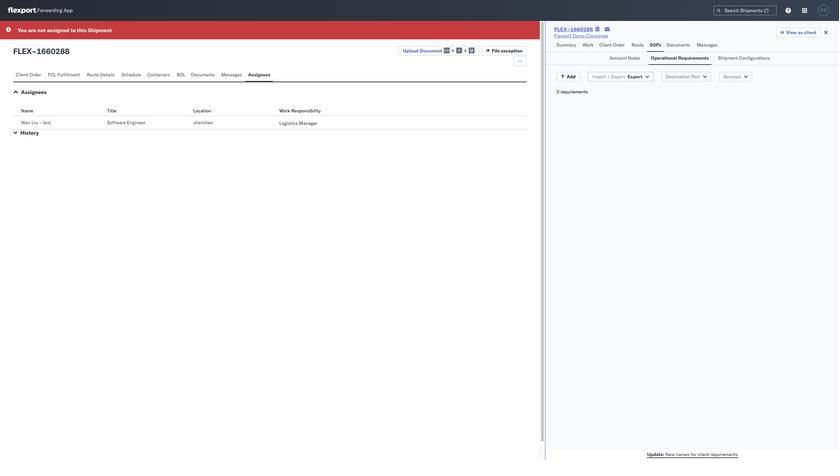 Task type: describe. For each thing, give the bounding box(es) containing it.
operational requirements button
[[648, 52, 711, 65]]

1 vertical spatial order
[[29, 72, 41, 78]]

2 export from the left
[[628, 74, 642, 80]]

work button
[[580, 39, 597, 52]]

file exception
[[492, 48, 522, 54]]

responsibility
[[291, 108, 321, 114]]

1 horizontal spatial requirements
[[711, 451, 738, 457]]

fcl
[[48, 72, 56, 78]]

containers button
[[145, 69, 174, 82]]

file
[[492, 48, 500, 54]]

Search Shipments (/) text field
[[713, 6, 777, 15]]

update: new names for client requirements
[[647, 451, 738, 457]]

as
[[798, 29, 803, 35]]

operational requirements
[[651, 55, 709, 61]]

flex - 1660288
[[13, 46, 70, 56]]

account notes
[[609, 55, 640, 61]]

name
[[21, 108, 33, 114]]

0 horizontal spatial assignees
[[21, 89, 47, 95]]

import
[[592, 74, 606, 80]]

1 horizontal spatial documents
[[667, 42, 690, 48]]

os button
[[816, 3, 831, 18]]

account
[[609, 55, 627, 61]]

1 horizontal spatial assignees button
[[245, 69, 273, 82]]

work for work
[[583, 42, 593, 48]]

requirements
[[678, 55, 709, 61]]

to
[[71, 27, 76, 33]]

forwarding
[[37, 7, 62, 14]]

work responsibility
[[279, 108, 321, 114]]

flexport. image
[[8, 7, 37, 14]]

logistics manager
[[279, 120, 317, 126]]

view
[[786, 29, 797, 35]]

assigned
[[47, 27, 69, 33]]

shipment configurations
[[718, 55, 770, 61]]

route button
[[629, 39, 647, 52]]

bol button
[[174, 69, 188, 82]]

route details button
[[84, 69, 119, 82]]

consignee
[[586, 33, 608, 39]]

fulfillment
[[57, 72, 80, 78]]

services button
[[719, 72, 752, 82]]

route for route details
[[87, 72, 99, 78]]

new
[[666, 451, 675, 457]]

flex
[[13, 46, 32, 56]]

bol
[[177, 72, 186, 78]]

operational
[[651, 55, 677, 61]]

logistics
[[279, 120, 298, 126]]

0 horizontal spatial messages button
[[219, 69, 245, 82]]

history
[[20, 129, 39, 136]]

destination port
[[666, 74, 700, 80]]

shenzhen
[[193, 120, 213, 126]]

you are not assigned to this shipment
[[18, 27, 112, 33]]

summary button
[[554, 39, 580, 52]]

destination port button
[[661, 72, 711, 82]]

1 vertical spatial client order
[[16, 72, 41, 78]]

upload document
[[403, 48, 442, 54]]

0 horizontal spatial documents
[[191, 72, 215, 78]]

0 vertical spatial messages button
[[694, 39, 721, 52]]

engineer
[[127, 120, 145, 126]]

upload document button
[[398, 46, 479, 56]]

0 vertical spatial client order button
[[597, 39, 629, 52]]

view as client button
[[776, 28, 821, 37]]

schedule button
[[119, 69, 145, 82]]

fcl fulfillment button
[[45, 69, 84, 82]]

add
[[567, 74, 576, 80]]

1 horizontal spatial client order
[[599, 42, 625, 48]]

1 horizontal spatial documents button
[[664, 39, 694, 52]]

0 vertical spatial shipment
[[88, 27, 112, 33]]

this
[[77, 27, 86, 33]]

flexport
[[554, 33, 571, 39]]

shipment inside button
[[718, 55, 738, 61]]

client inside "button"
[[804, 29, 816, 35]]

os
[[820, 8, 827, 13]]

shipment configurations button
[[715, 52, 776, 65]]

0 vertical spatial requirements
[[561, 89, 588, 95]]

flex-
[[554, 26, 570, 32]]

manager
[[299, 120, 317, 126]]

route for route
[[632, 42, 644, 48]]

demo
[[573, 33, 585, 39]]

view as client
[[786, 29, 816, 35]]

you
[[18, 27, 27, 33]]

add button
[[557, 72, 580, 82]]



Task type: locate. For each thing, give the bounding box(es) containing it.
0 horizontal spatial client
[[16, 72, 28, 78]]

1 vertical spatial requirements
[[711, 451, 738, 457]]

1 vertical spatial -
[[39, 120, 42, 126]]

1 horizontal spatial shipment
[[718, 55, 738, 61]]

0 horizontal spatial order
[[29, 72, 41, 78]]

1 horizontal spatial assignees
[[248, 72, 270, 78]]

order up account
[[613, 42, 625, 48]]

1 vertical spatial documents
[[191, 72, 215, 78]]

software
[[107, 120, 126, 126]]

0 vertical spatial client
[[804, 29, 816, 35]]

assignees inside button
[[248, 72, 270, 78]]

1 vertical spatial work
[[279, 108, 290, 114]]

export
[[611, 74, 625, 80], [628, 74, 642, 80]]

requirements down add
[[561, 89, 588, 95]]

work
[[583, 42, 593, 48], [279, 108, 290, 114]]

1 vertical spatial client order button
[[13, 69, 45, 82]]

route up notes
[[632, 42, 644, 48]]

documents right bol button at the top left of page
[[191, 72, 215, 78]]

0
[[557, 89, 559, 95]]

export right '/'
[[611, 74, 625, 80]]

0 horizontal spatial client order
[[16, 72, 41, 78]]

document
[[420, 48, 442, 54]]

app
[[64, 7, 73, 14]]

0 horizontal spatial -
[[32, 46, 37, 56]]

0 horizontal spatial export
[[611, 74, 625, 80]]

work for work responsibility
[[279, 108, 290, 114]]

software engineer
[[107, 120, 145, 126]]

1 horizontal spatial export
[[628, 74, 642, 80]]

names
[[676, 451, 690, 457]]

0 horizontal spatial shipment
[[88, 27, 112, 33]]

0 horizontal spatial requirements
[[561, 89, 588, 95]]

1 horizontal spatial client
[[804, 29, 816, 35]]

0 vertical spatial assignees
[[248, 72, 270, 78]]

title
[[107, 108, 116, 114]]

1660288
[[570, 26, 593, 32], [37, 46, 70, 56]]

import / export export
[[592, 74, 642, 80]]

0 vertical spatial work
[[583, 42, 593, 48]]

- down are
[[32, 46, 37, 56]]

work down "flexport demo consignee" link
[[583, 42, 593, 48]]

-
[[32, 46, 37, 56], [39, 120, 42, 126]]

client down flex
[[16, 72, 28, 78]]

containers
[[147, 72, 170, 78]]

configurations
[[739, 55, 770, 61]]

for
[[691, 451, 697, 457]]

1 vertical spatial documents button
[[188, 69, 219, 82]]

0 horizontal spatial assignees button
[[21, 89, 47, 95]]

sops
[[650, 42, 661, 48]]

0 horizontal spatial route
[[87, 72, 99, 78]]

0 requirements
[[557, 89, 588, 95]]

file exception button
[[482, 46, 527, 56], [482, 46, 527, 56]]

client order button
[[597, 39, 629, 52], [13, 69, 45, 82]]

wan
[[21, 120, 30, 126]]

schedule
[[122, 72, 141, 78]]

flexport demo consignee
[[554, 33, 608, 39]]

client down consignee
[[599, 42, 612, 48]]

0 vertical spatial messages
[[697, 42, 717, 48]]

1 vertical spatial client
[[698, 451, 709, 457]]

flexport demo consignee link
[[554, 32, 608, 39]]

1 vertical spatial shipment
[[718, 55, 738, 61]]

0 horizontal spatial documents button
[[188, 69, 219, 82]]

documents
[[667, 42, 690, 48], [191, 72, 215, 78]]

1 vertical spatial 1660288
[[37, 46, 70, 56]]

requirements right for
[[711, 451, 738, 457]]

route left the details
[[87, 72, 99, 78]]

1 horizontal spatial client order button
[[597, 39, 629, 52]]

port
[[691, 74, 700, 80]]

flex-1660288
[[554, 26, 593, 32]]

1 export from the left
[[611, 74, 625, 80]]

- right 'liu'
[[39, 120, 42, 126]]

client right for
[[698, 451, 709, 457]]

fcl fulfillment
[[48, 72, 80, 78]]

client order up account
[[599, 42, 625, 48]]

order
[[613, 42, 625, 48], [29, 72, 41, 78]]

not
[[37, 27, 46, 33]]

0 horizontal spatial client
[[698, 451, 709, 457]]

notes
[[628, 55, 640, 61]]

client
[[804, 29, 816, 35], [698, 451, 709, 457]]

1 horizontal spatial order
[[613, 42, 625, 48]]

0 vertical spatial route
[[632, 42, 644, 48]]

are
[[28, 27, 36, 33]]

services
[[723, 74, 741, 80]]

1 horizontal spatial 1660288
[[570, 26, 593, 32]]

0 vertical spatial documents button
[[664, 39, 694, 52]]

0 vertical spatial client order
[[599, 42, 625, 48]]

1 horizontal spatial messages
[[697, 42, 717, 48]]

forwarding app
[[37, 7, 73, 14]]

shipment
[[88, 27, 112, 33], [718, 55, 738, 61]]

route details
[[87, 72, 115, 78]]

1660288 down assigned on the top
[[37, 46, 70, 56]]

wan liu - test
[[21, 120, 51, 126]]

documents button right bol
[[188, 69, 219, 82]]

sops button
[[647, 39, 664, 52]]

1 horizontal spatial -
[[39, 120, 42, 126]]

client order button up account
[[597, 39, 629, 52]]

work up logistics
[[279, 108, 290, 114]]

0 vertical spatial order
[[613, 42, 625, 48]]

0 vertical spatial -
[[32, 46, 37, 56]]

client order button left fcl
[[13, 69, 45, 82]]

forwarding app link
[[8, 7, 73, 14]]

exception
[[501, 48, 522, 54]]

client
[[599, 42, 612, 48], [16, 72, 28, 78]]

export down notes
[[628, 74, 642, 80]]

details
[[100, 72, 115, 78]]

assignees button
[[245, 69, 273, 82], [21, 89, 47, 95]]

0 horizontal spatial 1660288
[[37, 46, 70, 56]]

location
[[193, 108, 211, 114]]

1 vertical spatial client
[[16, 72, 28, 78]]

1 vertical spatial assignees
[[21, 89, 47, 95]]

0 horizontal spatial messages
[[221, 72, 242, 78]]

1 horizontal spatial client
[[599, 42, 612, 48]]

client order left fcl
[[16, 72, 41, 78]]

0 horizontal spatial work
[[279, 108, 290, 114]]

0 vertical spatial 1660288
[[570, 26, 593, 32]]

0 vertical spatial assignees button
[[245, 69, 273, 82]]

shipment right this
[[88, 27, 112, 33]]

0 vertical spatial documents
[[667, 42, 690, 48]]

test
[[43, 120, 51, 126]]

destination
[[666, 74, 690, 80]]

upload
[[403, 48, 419, 54]]

1 vertical spatial assignees button
[[21, 89, 47, 95]]

0 vertical spatial client
[[599, 42, 612, 48]]

liu
[[31, 120, 38, 126]]

1660288 up flexport demo consignee at the right top
[[570, 26, 593, 32]]

1 vertical spatial messages
[[221, 72, 242, 78]]

account notes button
[[607, 52, 645, 65]]

1 horizontal spatial messages button
[[694, 39, 721, 52]]

client right as
[[804, 29, 816, 35]]

flex-1660288 link
[[554, 26, 593, 32]]

0 horizontal spatial client order button
[[13, 69, 45, 82]]

1 horizontal spatial work
[[583, 42, 593, 48]]

1 vertical spatial route
[[87, 72, 99, 78]]

documents button up operational requirements
[[664, 39, 694, 52]]

messages button
[[694, 39, 721, 52], [219, 69, 245, 82]]

1 horizontal spatial route
[[632, 42, 644, 48]]

summary
[[557, 42, 576, 48]]

documents up operational requirements
[[667, 42, 690, 48]]

work inside button
[[583, 42, 593, 48]]

route
[[632, 42, 644, 48], [87, 72, 99, 78]]

1 vertical spatial messages button
[[219, 69, 245, 82]]

shipment up services
[[718, 55, 738, 61]]

assignees
[[248, 72, 270, 78], [21, 89, 47, 95]]

order left fcl
[[29, 72, 41, 78]]

history button
[[20, 129, 39, 136]]

/
[[607, 74, 610, 80]]

update:
[[647, 451, 664, 457]]



Task type: vqa. For each thing, say whether or not it's contained in the screenshot.
the leftmost "ASSIGNEES"
yes



